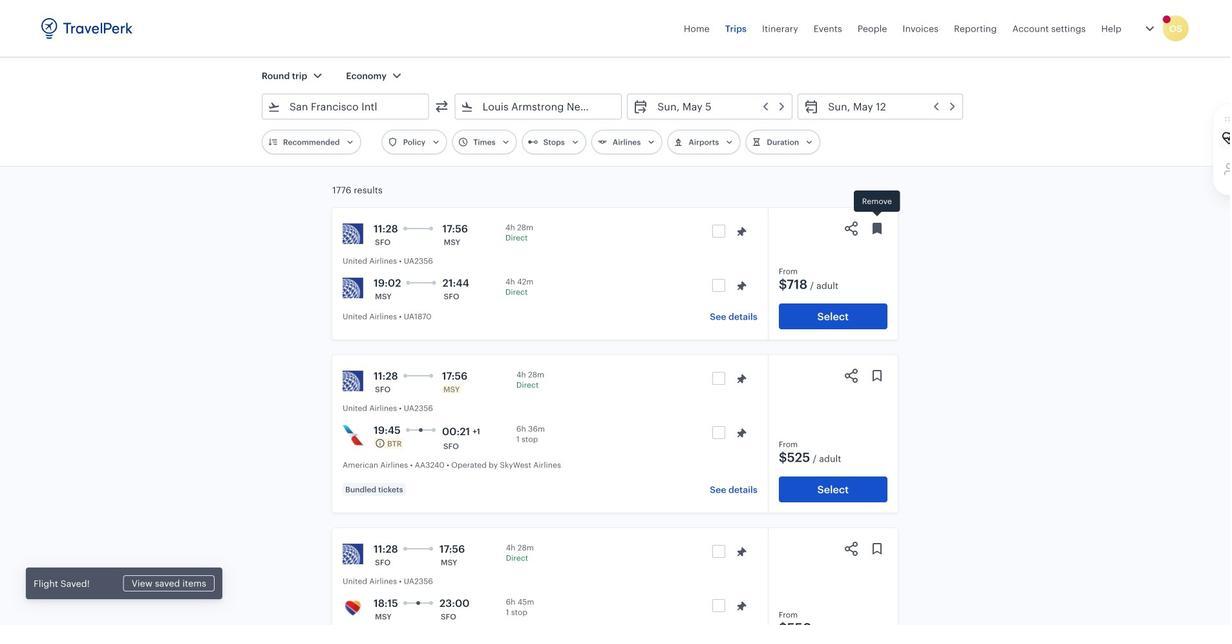 Task type: vqa. For each thing, say whether or not it's contained in the screenshot.
depart "text field"
no



Task type: locate. For each thing, give the bounding box(es) containing it.
united airlines image up southwest airlines icon
[[343, 544, 363, 565]]

united airlines image
[[343, 278, 363, 299], [343, 371, 363, 392], [343, 544, 363, 565]]

southwest airlines image
[[343, 599, 363, 619]]

united airlines image for american airlines icon
[[343, 371, 363, 392]]

0 vertical spatial united airlines image
[[343, 278, 363, 299]]

2 vertical spatial united airlines image
[[343, 544, 363, 565]]

Return field
[[819, 96, 958, 117]]

tooltip
[[854, 191, 900, 218]]

1 vertical spatial united airlines image
[[343, 371, 363, 392]]

2 united airlines image from the top
[[343, 371, 363, 392]]

3 united airlines image from the top
[[343, 544, 363, 565]]

united airlines image up american airlines icon
[[343, 371, 363, 392]]

american airlines image
[[343, 425, 363, 446]]

united airlines image down united airlines icon
[[343, 278, 363, 299]]

From search field
[[280, 96, 412, 117]]



Task type: describe. For each thing, give the bounding box(es) containing it.
To search field
[[474, 96, 605, 117]]

Depart field
[[649, 96, 787, 117]]

united airlines image
[[343, 224, 363, 244]]

1 united airlines image from the top
[[343, 278, 363, 299]]

united airlines image for southwest airlines icon
[[343, 544, 363, 565]]



